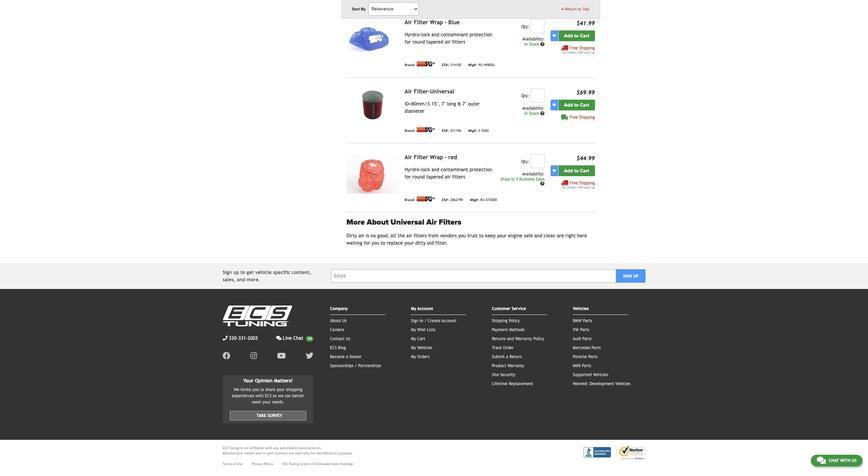 Task type: describe. For each thing, give the bounding box(es) containing it.
parts for vw parts
[[580, 328, 589, 333]]

id=80mm/3.15",
[[405, 101, 440, 107]]

add to cart for $69.99
[[564, 102, 589, 108]]

and up order
[[507, 337, 514, 342]]

to down $41.99
[[574, 33, 579, 39]]

$44.99
[[577, 155, 595, 162]]

free shipping on orders $49 and up for $44.99
[[562, 181, 595, 189]]

mercedes
[[573, 346, 590, 351]]

can
[[285, 394, 291, 399]]

to down good.
[[381, 241, 385, 246]]

my wish lists link
[[411, 328, 436, 333]]

return to top
[[564, 7, 589, 11]]

invite
[[241, 388, 251, 393]]

air down red
[[445, 174, 451, 180]]

business
[[520, 177, 535, 182]]

vendors
[[440, 233, 457, 239]]

lock for air filter wrap - blue
[[421, 32, 430, 37]]

no
[[371, 233, 376, 239]]

e-
[[479, 129, 482, 133]]

stock for $69.99
[[529, 111, 539, 116]]

air filter-universal link
[[405, 88, 454, 95]]

add for $44.99
[[564, 168, 573, 174]]

audi
[[573, 337, 581, 342]]

part inside ecs tuning is not affiliated with any automobile manufacturers. manufacturer names and/or part numbers are used only for identification purposes.
[[267, 452, 274, 456]]

bmw parts link
[[573, 319, 592, 324]]

shipping down $69.99
[[579, 115, 595, 120]]

is for not
[[240, 447, 243, 451]]

- for blue
[[445, 19, 447, 26]]

us for contact us
[[346, 337, 350, 342]]

wish
[[417, 328, 426, 333]]

specific
[[273, 270, 291, 276]]

enthusiast
[[315, 463, 331, 466]]

qty: for $44.99
[[521, 159, 530, 164]]

submit a return
[[492, 355, 522, 360]]

your right keep
[[497, 233, 507, 239]]

for down air filter wrap - red
[[405, 174, 411, 180]]

more about universal air filters
[[347, 218, 461, 227]]

auto
[[332, 463, 339, 466]]

blog
[[338, 346, 346, 351]]

a for become
[[346, 355, 348, 360]]

dirty
[[347, 233, 357, 239]]

become
[[330, 355, 345, 360]]

&
[[458, 101, 461, 107]]

my for my account
[[411, 307, 416, 312]]

chat inside live chat link
[[293, 336, 303, 341]]

from
[[428, 233, 439, 239]]

facebook logo image
[[223, 353, 230, 360]]

your opinion matters!
[[243, 379, 293, 384]]

keep
[[485, 233, 496, 239]]

product warranty link
[[492, 364, 524, 369]]

clean
[[544, 233, 556, 239]]

ecs tuning image
[[223, 306, 292, 327]]

caret up image
[[561, 7, 564, 11]]

parts for mercedes parts
[[592, 346, 601, 351]]

diameter
[[405, 108, 425, 114]]

sort
[[352, 7, 360, 11]]

get
[[247, 270, 254, 276]]

mfg#: for blue
[[468, 63, 477, 67]]

in stock for $69.99
[[525, 111, 540, 116]]

my account
[[411, 307, 433, 312]]

on for $44.99
[[562, 186, 566, 189]]

es#: for blue
[[442, 63, 449, 67]]

hyrdro- for air filter wrap - blue
[[405, 32, 421, 37]]

330-331-2003
[[229, 336, 258, 341]]

id=80mm/3.15", 7" long & 7" outer diameter
[[405, 101, 480, 114]]

in
[[511, 177, 515, 182]]

question circle image
[[540, 42, 545, 46]]

2 es#: from the top
[[442, 129, 449, 133]]

partnerships
[[358, 364, 381, 369]]

survey
[[268, 414, 282, 419]]

your down the
[[404, 241, 414, 246]]

2 7" from the left
[[463, 101, 467, 107]]

use
[[237, 463, 243, 466]]

stock for $41.99
[[529, 42, 539, 47]]

audi parts
[[573, 337, 592, 342]]

replace
[[387, 241, 403, 246]]

protection for air filter wrap - red
[[470, 167, 492, 173]]

1 horizontal spatial part
[[304, 463, 310, 466]]

add to wish list image
[[553, 169, 556, 173]]

outer
[[468, 101, 480, 107]]

air right dirty
[[359, 233, 364, 239]]

blue
[[448, 19, 460, 26]]

submit a return link
[[492, 355, 522, 360]]

availability: for $41.99
[[522, 37, 545, 41]]

air filter wrap - red
[[405, 154, 457, 161]]

filters
[[439, 218, 461, 227]]

my for my wish lists
[[411, 328, 416, 333]]

porsche
[[573, 355, 587, 360]]

twitter logo image
[[306, 353, 313, 360]]

brand: for air filter-universal
[[405, 129, 415, 133]]

waiting
[[347, 241, 362, 246]]

we invite you to share your shopping experiences with ecs so we can better meet your needs.
[[232, 388, 304, 405]]

0 vertical spatial about
[[367, 218, 389, 227]]

to inside 'sign up to get vehicle specific content, sales, and more.'
[[241, 270, 245, 276]]

Email email field
[[331, 270, 616, 283]]

universal for filter-
[[430, 88, 454, 95]]

sign for sign up to get vehicle specific content, sales, and more.
[[223, 270, 232, 276]]

instagram logo image
[[250, 353, 257, 360]]

contact us link
[[330, 337, 350, 342]]

mfg#: rx-4990dl
[[468, 63, 495, 67]]

add to cart button for $69.99
[[559, 100, 595, 110]]

es#514100 - rx-4990dl - air filter wrap - blue - hyrdro-lock and contaminant protection for round tapered air filters - k&n - audi bmw volkswagen mercedes benz mini porsche image
[[347, 19, 399, 59]]

air right the
[[407, 233, 412, 239]]

returns
[[492, 337, 506, 342]]

bmw
[[573, 319, 582, 324]]

round for air filter wrap - red
[[412, 174, 425, 180]]

vehicles up wanted: development vehicles link
[[593, 373, 608, 378]]

my cart link
[[411, 337, 425, 342]]

my for my orders
[[411, 355, 416, 360]]

service
[[512, 307, 526, 312]]

submit
[[492, 355, 505, 360]]

vehicles right 'development' on the bottom
[[616, 382, 631, 387]]

safe
[[524, 233, 533, 239]]

and inside 'sign up to get vehicle specific content, sales, and more.'
[[237, 277, 245, 283]]

tuning for part
[[289, 463, 299, 466]]

air for air filter-universal
[[405, 88, 412, 95]]

free for $44.99
[[570, 181, 578, 186]]

tuning for not
[[229, 447, 239, 451]]

opinion
[[255, 379, 273, 384]]

availability: for $69.99
[[522, 106, 545, 111]]

bmw parts
[[573, 319, 592, 324]]

your right "meet"
[[263, 400, 271, 405]]

lifetime replacement link
[[492, 382, 533, 387]]

contaminant for blue
[[441, 32, 468, 37]]

in for $41.99
[[525, 42, 528, 47]]

purposes.
[[338, 452, 353, 456]]

shipping down $41.99
[[579, 46, 595, 50]]

my orders
[[411, 355, 430, 360]]

site
[[492, 373, 499, 378]]

numbers
[[275, 452, 288, 456]]

to up 'free shipping'
[[574, 102, 579, 108]]

vehicles up bmw parts
[[573, 307, 589, 312]]

air filter wrap - blue
[[405, 19, 460, 26]]

methods
[[509, 328, 525, 333]]

contact
[[330, 337, 345, 342]]

needs.
[[272, 400, 284, 405]]

policy for privacy policy
[[264, 463, 273, 466]]

air filter wrap - blue link
[[405, 19, 460, 26]]

add to wish list image for $69.99
[[553, 103, 556, 107]]

rx- for air filter wrap - blue
[[479, 63, 484, 67]]

shopping
[[286, 388, 302, 393]]

tapered for blue
[[426, 39, 444, 45]]

lock for air filter wrap - red
[[421, 167, 430, 173]]

1 vertical spatial you
[[372, 241, 379, 246]]

514100
[[450, 63, 461, 67]]

air for air filter wrap - red
[[405, 154, 412, 161]]

on for $41.99
[[562, 50, 566, 54]]

become a dealer
[[330, 355, 362, 360]]

sign in / create account link
[[411, 319, 456, 324]]

filters inside the dirty air is no good. all the air filters from vendors you trust to keep your engine safe and clean are right here waiting for you to replace your dirty old filter.
[[414, 233, 427, 239]]

privacy
[[252, 463, 263, 466]]

mfg#: for red
[[470, 198, 479, 202]]

$49 for $44.99
[[578, 186, 583, 189]]

more.
[[247, 277, 260, 283]]

free shipping on orders $49 and up for $41.99
[[562, 46, 595, 54]]

universal for about
[[391, 218, 424, 227]]

your up we
[[277, 388, 285, 393]]

add for $41.99
[[564, 33, 573, 39]]

5
[[516, 177, 518, 182]]

shipping policy
[[492, 319, 520, 324]]

only
[[303, 452, 310, 456]]

ecs for ecs tuning is part of enthusiast auto holdings
[[282, 463, 288, 466]]

my for my cart
[[411, 337, 416, 342]]

and down $44.99
[[584, 186, 590, 189]]

by
[[361, 7, 366, 11]]

my wish lists
[[411, 328, 436, 333]]

1 vertical spatial policy
[[533, 337, 544, 342]]

contaminant for red
[[441, 167, 468, 173]]

sales,
[[223, 277, 235, 283]]

wanted:
[[573, 382, 589, 387]]

question circle image for $44.99
[[540, 182, 545, 186]]

es#2862799 - rx-4730dr - air filter wrap - red - hyrdro-lock and contaminant protection for round tapered air filters - k&n - audi bmw volkswagen mercedes benz mini porsche image
[[347, 154, 399, 194]]

shipping down $44.99
[[579, 181, 595, 186]]

vehicles up orders
[[417, 346, 432, 351]]

track
[[492, 346, 502, 351]]

1 of from the left
[[233, 463, 236, 466]]

parts for bmw parts
[[583, 319, 592, 324]]

add to cart for $44.99
[[564, 168, 589, 174]]

a for submit
[[506, 355, 508, 360]]

we
[[234, 388, 239, 393]]

251196
[[450, 129, 461, 133]]

brand: for air filter wrap - red
[[405, 198, 415, 202]]

9282
[[482, 129, 489, 133]]

up inside 'sign up to get vehicle specific content, sales, and more.'
[[233, 270, 239, 276]]

parts for mini parts
[[582, 364, 591, 369]]

youtube logo image
[[277, 353, 286, 360]]



Task type: vqa. For each thing, say whether or not it's contained in the screenshot.
Search text field
no



Task type: locate. For each thing, give the bounding box(es) containing it.
my orders link
[[411, 355, 430, 360]]

add to wish list image for $41.99
[[553, 34, 556, 38]]

0 horizontal spatial comments image
[[276, 336, 282, 341]]

2 lock from the top
[[421, 167, 430, 173]]

round for air filter wrap - blue
[[412, 39, 425, 45]]

ecs for ecs blog
[[330, 346, 337, 351]]

parts for porsche parts
[[588, 355, 598, 360]]

1 vertical spatial free
[[570, 115, 578, 120]]

contact us
[[330, 337, 350, 342]]

account up sign in / create account link
[[418, 307, 433, 312]]

1 vertical spatial add to cart
[[564, 102, 589, 108]]

1 wrap from the top
[[430, 19, 443, 26]]

add to cart for $41.99
[[564, 33, 589, 39]]

round
[[412, 39, 425, 45], [412, 174, 425, 180]]

1 vertical spatial account
[[442, 319, 456, 324]]

mfg#: left e-
[[468, 129, 477, 133]]

1 free from the top
[[570, 46, 578, 50]]

lock down air filter wrap - red link
[[421, 167, 430, 173]]

1 vertical spatial hyrdro-lock and contaminant protection for round tapered air filters
[[405, 167, 492, 180]]

question circle image for $69.99
[[540, 112, 545, 116]]

for inside the dirty air is no good. all the air filters from vendors you trust to keep your engine safe and clean are right here waiting for you to replace your dirty old filter.
[[364, 241, 370, 246]]

0 horizontal spatial of
[[233, 463, 236, 466]]

enthusiast auto holdings link
[[315, 462, 353, 467]]

more
[[347, 218, 365, 227]]

and inside the dirty air is no good. all the air filters from vendors you trust to keep your engine safe and clean are right here waiting for you to replace your dirty old filter.
[[534, 233, 542, 239]]

you right invite
[[252, 388, 259, 393]]

0 horizontal spatial sign
[[223, 270, 232, 276]]

affiliated
[[250, 447, 264, 451]]

2 vertical spatial qty:
[[521, 159, 530, 164]]

parts
[[583, 319, 592, 324], [580, 328, 589, 333], [582, 337, 592, 342], [592, 346, 601, 351], [588, 355, 598, 360], [582, 364, 591, 369]]

1 stock from the top
[[529, 42, 539, 47]]

return right caret up icon
[[565, 7, 577, 11]]

2 vertical spatial is
[[300, 463, 302, 466]]

shipping policy link
[[492, 319, 520, 324]]

ecs for ecs tuning is not affiliated with any automobile manufacturers. manufacturer names and/or part numbers are used only for identification purposes.
[[223, 447, 228, 451]]

None number field
[[531, 19, 545, 33], [531, 89, 545, 102], [531, 154, 545, 168], [531, 19, 545, 33], [531, 89, 545, 102], [531, 154, 545, 168]]

are inside ecs tuning is not affiliated with any automobile manufacturers. manufacturer names and/or part numbers are used only for identification purposes.
[[289, 452, 294, 456]]

comments image for chat
[[817, 457, 826, 465]]

0 horizontal spatial you
[[252, 388, 259, 393]]

1 vertical spatial filters
[[452, 174, 465, 180]]

my vehicles
[[411, 346, 432, 351]]

2 free from the top
[[570, 115, 578, 120]]

es#251196 - e-9282 - air filter-universal - id=80mm/3.15", 7" long & 7" outer diameter - k&n - audi bmw volkswagen mercedes benz mini porsche image
[[347, 89, 399, 128]]

orders for $41.99
[[567, 50, 577, 54]]

and right sales,
[[237, 277, 245, 283]]

2 hyrdro-lock and contaminant protection for round tapered air filters from the top
[[405, 167, 492, 180]]

0 horizontal spatial are
[[289, 452, 294, 456]]

parts up the porsche parts link
[[592, 346, 601, 351]]

and
[[432, 32, 439, 37], [584, 50, 590, 54], [432, 167, 439, 173], [584, 186, 590, 189], [534, 233, 542, 239], [237, 277, 245, 283], [507, 337, 514, 342]]

/ down dealer
[[355, 364, 357, 369]]

meet
[[252, 400, 261, 405]]

ecs tuning is part of enthusiast auto holdings
[[282, 463, 353, 466]]

1 horizontal spatial /
[[425, 319, 427, 324]]

is for part
[[300, 463, 302, 466]]

my cart
[[411, 337, 425, 342]]

about us link
[[330, 319, 347, 324]]

payment methods link
[[492, 328, 525, 333]]

and down air filter wrap - blue
[[432, 32, 439, 37]]

product
[[492, 364, 506, 369]]

0 vertical spatial -
[[445, 19, 447, 26]]

and down $41.99
[[584, 50, 590, 54]]

to inside we invite you to share your shopping experiences with ecs so we can better meet your needs.
[[260, 388, 264, 393]]

wrap
[[430, 19, 443, 26], [430, 154, 443, 161]]

1 my from the top
[[411, 307, 416, 312]]

2862799
[[450, 198, 463, 202]]

return inside return to top link
[[565, 7, 577, 11]]

protection up the mfg#: rx-4990dl
[[470, 32, 492, 37]]

0 vertical spatial in
[[525, 42, 528, 47]]

0 vertical spatial warranty
[[515, 337, 532, 342]]

0 vertical spatial you
[[458, 233, 466, 239]]

1 k&n - corporate logo image from the top
[[417, 61, 435, 66]]

0 horizontal spatial chat
[[293, 336, 303, 341]]

tapered
[[426, 39, 444, 45], [426, 174, 444, 180]]

es#: left 251196
[[442, 129, 449, 133]]

protection
[[470, 32, 492, 37], [470, 167, 492, 173]]

1 vertical spatial with
[[265, 447, 272, 451]]

3 es#: from the top
[[442, 198, 449, 202]]

live chat
[[283, 336, 303, 341]]

to left share
[[260, 388, 264, 393]]

any
[[273, 447, 279, 451]]

with inside ecs tuning is not affiliated with any automobile manufacturers. manufacturer names and/or part numbers are used only for identification purposes.
[[265, 447, 272, 451]]

1 horizontal spatial a
[[506, 355, 508, 360]]

3 brand: from the top
[[405, 198, 415, 202]]

shipping
[[579, 46, 595, 50], [579, 115, 595, 120], [579, 181, 595, 186], [492, 319, 508, 324]]

free
[[570, 46, 578, 50], [570, 115, 578, 120], [570, 181, 578, 186]]

$41.99
[[577, 20, 595, 27]]

site security link
[[492, 373, 515, 378]]

parts up the 'mercedes parts'
[[582, 337, 592, 342]]

cart for $44.99
[[580, 168, 589, 174]]

comments image
[[276, 336, 282, 341], [817, 457, 826, 465]]

lifetime
[[492, 382, 508, 387]]

terms of use link
[[223, 462, 243, 467]]

1 add to wish list image from the top
[[553, 34, 556, 38]]

- left red
[[445, 154, 447, 161]]

tapered for red
[[426, 174, 444, 180]]

add to cart down $41.99
[[564, 33, 589, 39]]

holdings
[[340, 463, 353, 466]]

0 vertical spatial round
[[412, 39, 425, 45]]

1 qty: from the top
[[521, 24, 530, 29]]

2 brand: from the top
[[405, 129, 415, 133]]

mfg#: left 4730dr
[[470, 198, 479, 202]]

for right 'waiting'
[[364, 241, 370, 246]]

1 on from the top
[[562, 50, 566, 54]]

filters for blue
[[452, 39, 465, 45]]

careers
[[330, 328, 344, 333]]

manufacturers.
[[298, 447, 322, 451]]

0 vertical spatial orders
[[567, 50, 577, 54]]

terms of use
[[223, 463, 243, 466]]

dirty air is no good. all the air filters from vendors you trust to keep your engine safe and clean are right here waiting for you to replace your dirty old filter.
[[347, 233, 587, 246]]

2 in stock from the top
[[525, 111, 540, 116]]

cart down $44.99
[[580, 168, 589, 174]]

tuning down used
[[289, 463, 299, 466]]

policy for shipping policy
[[509, 319, 520, 324]]

1 add to cart button from the top
[[559, 30, 595, 41]]

hyrdro- down air filter wrap - blue link
[[405, 32, 421, 37]]

parts for audi parts
[[582, 337, 592, 342]]

1 horizontal spatial of
[[311, 463, 314, 466]]

parts right vw
[[580, 328, 589, 333]]

k&n - corporate logo image for blue
[[417, 61, 435, 66]]

es#: for red
[[442, 198, 449, 202]]

0 vertical spatial comments image
[[276, 336, 282, 341]]

cart down wish at the bottom left of page
[[417, 337, 425, 342]]

all
[[391, 233, 396, 239]]

here
[[577, 233, 587, 239]]

with
[[255, 394, 264, 399], [265, 447, 272, 451], [840, 459, 851, 464]]

0 vertical spatial universal
[[430, 88, 454, 95]]

0 vertical spatial return
[[565, 7, 577, 11]]

1 vertical spatial on
[[562, 186, 566, 189]]

2 vertical spatial add
[[564, 168, 573, 174]]

3 my from the top
[[411, 337, 416, 342]]

free down $44.99
[[570, 181, 578, 186]]

lock down air filter wrap - blue
[[421, 32, 430, 37]]

and right safe
[[534, 233, 542, 239]]

my up my vehicles
[[411, 337, 416, 342]]

1 horizontal spatial chat
[[829, 459, 839, 464]]

brand: up more about universal air filters
[[405, 198, 415, 202]]

2 free shipping on orders $49 and up from the top
[[562, 181, 595, 189]]

free down $69.99
[[570, 115, 578, 120]]

phone image
[[223, 336, 228, 341]]

1 add from the top
[[564, 33, 573, 39]]

1 vertical spatial wrap
[[430, 154, 443, 161]]

0 horizontal spatial return
[[510, 355, 522, 360]]

are left right
[[557, 233, 564, 239]]

qty: for $69.99
[[521, 93, 530, 98]]

sponsorships / partnerships link
[[330, 364, 381, 369]]

0 vertical spatial hyrdro-
[[405, 32, 421, 37]]

0 vertical spatial tuning
[[229, 447, 239, 451]]

2 $49 from the top
[[578, 186, 583, 189]]

wrap for red
[[430, 154, 443, 161]]

2 contaminant from the top
[[441, 167, 468, 173]]

you left trust
[[458, 233, 466, 239]]

security
[[500, 373, 515, 378]]

account right create
[[442, 319, 456, 324]]

filter left red
[[414, 154, 428, 161]]

2 my from the top
[[411, 328, 416, 333]]

add up 'free shipping'
[[564, 102, 573, 108]]

of
[[233, 463, 236, 466], [311, 463, 314, 466]]

filters for red
[[452, 174, 465, 180]]

1 horizontal spatial account
[[442, 319, 456, 324]]

sign inside button
[[623, 274, 632, 279]]

0 horizontal spatial about
[[330, 319, 341, 324]]

2 round from the top
[[412, 174, 425, 180]]

universal up long in the right of the page
[[430, 88, 454, 95]]

1 hyrdro-lock and contaminant protection for round tapered air filters from the top
[[405, 32, 492, 45]]

comments image for live
[[276, 336, 282, 341]]

air for air filter wrap - blue
[[405, 19, 412, 26]]

air down blue
[[445, 39, 451, 45]]

question circle image
[[540, 112, 545, 116], [540, 182, 545, 186]]

identification
[[316, 452, 337, 456]]

better
[[292, 394, 304, 399]]

orders
[[567, 50, 577, 54], [567, 186, 577, 189]]

orders down $44.99
[[567, 186, 577, 189]]

1 $49 from the top
[[578, 50, 583, 54]]

in stock for $41.99
[[525, 42, 540, 47]]

us
[[342, 319, 347, 324], [346, 337, 350, 342], [852, 459, 857, 464]]

vw parts link
[[573, 328, 589, 333]]

2 availability: from the top
[[522, 106, 545, 111]]

is left no
[[366, 233, 369, 239]]

2 vertical spatial add to cart button
[[559, 166, 595, 176]]

1 horizontal spatial you
[[372, 241, 379, 246]]

2 filter from the top
[[414, 154, 428, 161]]

hyrdro-lock and contaminant protection for round tapered air filters for red
[[405, 167, 492, 180]]

customer
[[492, 307, 511, 312]]

2 add to wish list image from the top
[[553, 103, 556, 107]]

names
[[244, 452, 254, 456]]

warranty
[[515, 337, 532, 342], [508, 364, 524, 369]]

to left top
[[578, 7, 582, 11]]

$49 for $41.99
[[578, 50, 583, 54]]

1 free shipping on orders $49 and up from the top
[[562, 46, 595, 54]]

k&n - corporate logo image left es#: 514100
[[417, 61, 435, 66]]

0 vertical spatial qty:
[[521, 24, 530, 29]]

wanted: development vehicles
[[573, 382, 631, 387]]

0 vertical spatial add to cart
[[564, 33, 589, 39]]

is for no
[[366, 233, 369, 239]]

comments image left chat with us
[[817, 457, 826, 465]]

ecs up manufacturer
[[223, 447, 228, 451]]

1 vertical spatial filter
[[414, 154, 428, 161]]

are down automobile
[[289, 452, 294, 456]]

mfg#: left 4990dl
[[468, 63, 477, 67]]

us for about us
[[342, 319, 347, 324]]

filter for air filter wrap - blue
[[414, 19, 428, 26]]

2 qty: from the top
[[521, 93, 530, 98]]

2 tapered from the top
[[426, 174, 444, 180]]

1 vertical spatial chat
[[829, 459, 839, 464]]

in for $69.99
[[525, 111, 528, 116]]

0 horizontal spatial 7"
[[442, 101, 446, 107]]

us inside the chat with us link
[[852, 459, 857, 464]]

0 vertical spatial are
[[557, 233, 564, 239]]

for down air filter wrap - blue link
[[405, 39, 411, 45]]

2 vertical spatial in
[[420, 319, 423, 324]]

a left dealer
[[346, 355, 348, 360]]

rx- right 514100
[[479, 63, 484, 67]]

vw
[[573, 328, 579, 333]]

2 wrap from the top
[[430, 154, 443, 161]]

1 vertical spatial add to cart button
[[559, 100, 595, 110]]

ecs left the so
[[265, 394, 272, 399]]

add for $69.99
[[564, 102, 573, 108]]

2 horizontal spatial you
[[458, 233, 466, 239]]

hyrdro- down air filter wrap - red
[[405, 167, 421, 173]]

2 question circle image from the top
[[540, 182, 545, 186]]

round down air filter wrap - blue link
[[412, 39, 425, 45]]

0 vertical spatial on
[[562, 50, 566, 54]]

cart down $41.99
[[580, 33, 589, 39]]

1 vertical spatial in stock
[[525, 111, 540, 116]]

take survey
[[257, 414, 282, 419]]

comments image inside live chat link
[[276, 336, 282, 341]]

1 horizontal spatial is
[[300, 463, 302, 466]]

0 vertical spatial hyrdro-lock and contaminant protection for round tapered air filters
[[405, 32, 492, 45]]

0 horizontal spatial part
[[267, 452, 274, 456]]

filters down red
[[452, 174, 465, 180]]

tuning inside ecs tuning is not affiliated with any automobile manufacturers. manufacturer names and/or part numbers are used only for identification purposes.
[[229, 447, 239, 451]]

0 vertical spatial add to cart button
[[559, 30, 595, 41]]

2 k&n - corporate logo image from the top
[[417, 127, 435, 132]]

3 free from the top
[[570, 181, 578, 186]]

3 k&n - corporate logo image from the top
[[417, 196, 435, 202]]

1 horizontal spatial are
[[557, 233, 564, 239]]

3 add to cart button from the top
[[559, 166, 595, 176]]

are inside the dirty air is no good. all the air filters from vendors you trust to keep your engine safe and clean are right here waiting for you to replace your dirty old filter.
[[557, 233, 564, 239]]

free down $41.99
[[570, 46, 578, 50]]

cart for $69.99
[[580, 102, 589, 108]]

policy
[[509, 319, 520, 324], [533, 337, 544, 342], [264, 463, 273, 466]]

mfg#: rx-4730dr
[[470, 198, 497, 202]]

1 add to cart from the top
[[564, 33, 589, 39]]

availability: for $44.99
[[522, 172, 545, 177]]

add to cart down $44.99
[[564, 168, 589, 174]]

cart for $41.99
[[580, 33, 589, 39]]

orders for $44.99
[[567, 186, 577, 189]]

4730dr
[[486, 198, 497, 202]]

2 of from the left
[[311, 463, 314, 466]]

2 horizontal spatial sign
[[623, 274, 632, 279]]

ecs inside we invite you to share your shopping experiences with ecs so we can better meet your needs.
[[265, 394, 272, 399]]

1 vertical spatial free shipping on orders $49 and up
[[562, 181, 595, 189]]

1 a from the left
[[346, 355, 348, 360]]

1 vertical spatial universal
[[391, 218, 424, 227]]

take
[[257, 414, 266, 419]]

is inside the dirty air is no good. all the air filters from vendors you trust to keep your engine safe and clean are right here waiting for you to replace your dirty old filter.
[[366, 233, 369, 239]]

1 round from the top
[[412, 39, 425, 45]]

1 horizontal spatial universal
[[430, 88, 454, 95]]

1 filter from the top
[[414, 19, 428, 26]]

cart
[[580, 33, 589, 39], [580, 102, 589, 108], [580, 168, 589, 174], [417, 337, 425, 342]]

0 vertical spatial mfg#:
[[468, 63, 477, 67]]

3 add from the top
[[564, 168, 573, 174]]

for inside ecs tuning is not affiliated with any automobile manufacturers. manufacturer names and/or part numbers are used only for identification purposes.
[[311, 452, 315, 456]]

1 vertical spatial $49
[[578, 186, 583, 189]]

1 vertical spatial comments image
[[817, 457, 826, 465]]

brand: for air filter wrap - blue
[[405, 63, 415, 67]]

about up careers link
[[330, 319, 341, 324]]

1 - from the top
[[445, 19, 447, 26]]

up inside button
[[633, 274, 639, 279]]

1 brand: from the top
[[405, 63, 415, 67]]

1 vertical spatial stock
[[529, 111, 539, 116]]

take survey link
[[230, 411, 307, 421]]

supported
[[573, 373, 592, 378]]

0 vertical spatial availability:
[[522, 37, 545, 41]]

0 horizontal spatial policy
[[264, 463, 273, 466]]

hyrdro-lock and contaminant protection for round tapered air filters
[[405, 32, 492, 45], [405, 167, 492, 180]]

2 hyrdro- from the top
[[405, 167, 421, 173]]

0 vertical spatial account
[[418, 307, 433, 312]]

my down my cart
[[411, 346, 416, 351]]

2 on from the top
[[562, 186, 566, 189]]

0 vertical spatial brand:
[[405, 63, 415, 67]]

2 vertical spatial us
[[852, 459, 857, 464]]

free for $41.99
[[570, 46, 578, 50]]

add right add to wish list image
[[564, 168, 573, 174]]

1 7" from the left
[[442, 101, 446, 107]]

my for my vehicles
[[411, 346, 416, 351]]

2 add to cart button from the top
[[559, 100, 595, 110]]

protection for air filter wrap - blue
[[470, 32, 492, 37]]

/ left create
[[425, 319, 427, 324]]

2 vertical spatial policy
[[264, 463, 273, 466]]

2 a from the left
[[506, 355, 508, 360]]

wrap left red
[[430, 154, 443, 161]]

2 vertical spatial availability:
[[522, 172, 545, 177]]

k&n - corporate logo image
[[417, 61, 435, 66], [417, 127, 435, 132], [417, 196, 435, 202]]

5 my from the top
[[411, 355, 416, 360]]

is inside ecs tuning is not affiliated with any automobile manufacturers. manufacturer names and/or part numbers are used only for identification purposes.
[[240, 447, 243, 451]]

0 horizontal spatial is
[[240, 447, 243, 451]]

0 vertical spatial wrap
[[430, 19, 443, 26]]

about up no
[[367, 218, 389, 227]]

stock
[[529, 42, 539, 47], [529, 111, 539, 116]]

chat with us link
[[811, 455, 863, 467]]

1 hyrdro- from the top
[[405, 32, 421, 37]]

protection up mfg#: rx-4730dr
[[470, 167, 492, 173]]

to down $44.99
[[574, 168, 579, 174]]

sign inside 'sign up to get vehicle specific content, sales, and more.'
[[223, 270, 232, 276]]

1 vertical spatial mfg#:
[[468, 129, 477, 133]]

0 vertical spatial es#:
[[442, 63, 449, 67]]

0 horizontal spatial universal
[[391, 218, 424, 227]]

7" left long in the right of the page
[[442, 101, 446, 107]]

$49 down $44.99
[[578, 186, 583, 189]]

shipping up payment
[[492, 319, 508, 324]]

es#: left 514100
[[442, 63, 449, 67]]

universal
[[430, 88, 454, 95], [391, 218, 424, 227]]

ecs
[[330, 346, 337, 351], [265, 394, 272, 399], [223, 447, 228, 451], [282, 463, 288, 466]]

become a dealer link
[[330, 355, 362, 360]]

development
[[590, 382, 614, 387]]

sign
[[223, 270, 232, 276], [623, 274, 632, 279], [411, 319, 419, 324]]

add to cart button
[[559, 30, 595, 41], [559, 100, 595, 110], [559, 166, 595, 176]]

porsche parts link
[[573, 355, 598, 360]]

filter-
[[414, 88, 430, 95]]

you down no
[[372, 241, 379, 246]]

3 qty: from the top
[[521, 159, 530, 164]]

1 vertical spatial /
[[355, 364, 357, 369]]

a
[[346, 355, 348, 360], [506, 355, 508, 360]]

2 protection from the top
[[470, 167, 492, 173]]

add to wish list image
[[553, 34, 556, 38], [553, 103, 556, 107]]

mercedes parts
[[573, 346, 601, 351]]

2 vertical spatial you
[[252, 388, 259, 393]]

your
[[243, 379, 254, 384]]

1 vertical spatial tuning
[[289, 463, 299, 466]]

ecs down numbers
[[282, 463, 288, 466]]

filter left blue
[[414, 19, 428, 26]]

add to cart button for $44.99
[[559, 166, 595, 176]]

1 orders from the top
[[567, 50, 577, 54]]

2 vertical spatial k&n - corporate logo image
[[417, 196, 435, 202]]

4 my from the top
[[411, 346, 416, 351]]

chat inside the chat with us link
[[829, 459, 839, 464]]

1 question circle image from the top
[[540, 112, 545, 116]]

manufacturer
[[223, 452, 243, 456]]

universal up the
[[391, 218, 424, 227]]

2 add to cart from the top
[[564, 102, 589, 108]]

0 vertical spatial free
[[570, 46, 578, 50]]

1 vertical spatial warranty
[[508, 364, 524, 369]]

1 in stock from the top
[[525, 42, 540, 47]]

dirty
[[415, 241, 426, 246]]

parts right bmw
[[583, 319, 592, 324]]

ecs inside ecs tuning is not affiliated with any automobile manufacturers. manufacturer names and/or part numbers are used only for identification purposes.
[[223, 447, 228, 451]]

1 horizontal spatial 7"
[[463, 101, 467, 107]]

of left use in the bottom left of the page
[[233, 463, 236, 466]]

0 horizontal spatial with
[[255, 394, 264, 399]]

rx- for air filter wrap - red
[[480, 198, 486, 202]]

2 vertical spatial es#:
[[442, 198, 449, 202]]

filter for air filter wrap - red
[[414, 154, 428, 161]]

free shipping on orders $49 and up down $44.99
[[562, 181, 595, 189]]

2 add from the top
[[564, 102, 573, 108]]

1 lock from the top
[[421, 32, 430, 37]]

wrap for blue
[[430, 19, 443, 26]]

sign for sign in / create account
[[411, 319, 419, 324]]

a right submit at the bottom of the page
[[506, 355, 508, 360]]

contaminant down red
[[441, 167, 468, 173]]

0 vertical spatial protection
[[470, 32, 492, 37]]

lists
[[427, 328, 436, 333]]

2 horizontal spatial with
[[840, 459, 851, 464]]

you inside we invite you to share your shopping experiences with ecs so we can better meet your needs.
[[252, 388, 259, 393]]

2 horizontal spatial is
[[366, 233, 369, 239]]

1 es#: from the top
[[442, 63, 449, 67]]

we
[[278, 394, 283, 399]]

sign for sign up
[[623, 274, 632, 279]]

1 contaminant from the top
[[441, 32, 468, 37]]

hyrdro- for air filter wrap - red
[[405, 167, 421, 173]]

0 vertical spatial /
[[425, 319, 427, 324]]

1 protection from the top
[[470, 32, 492, 37]]

comments image left live
[[276, 336, 282, 341]]

create
[[428, 319, 440, 324]]

comments image inside the chat with us link
[[817, 457, 826, 465]]

orders down $41.99
[[567, 50, 577, 54]]

3 availability: from the top
[[522, 172, 545, 177]]

warranty up 'security'
[[508, 364, 524, 369]]

qty: for $41.99
[[521, 24, 530, 29]]

0 vertical spatial chat
[[293, 336, 303, 341]]

1 vertical spatial qty:
[[521, 93, 530, 98]]

customer service
[[492, 307, 526, 312]]

1 vertical spatial -
[[445, 154, 447, 161]]

and down air filter wrap - red link
[[432, 167, 439, 173]]

mfg#: e-9282
[[468, 129, 489, 133]]

0 vertical spatial policy
[[509, 319, 520, 324]]

2 - from the top
[[445, 154, 447, 161]]

to right trust
[[479, 233, 484, 239]]

1 horizontal spatial tuning
[[289, 463, 299, 466]]

account
[[418, 307, 433, 312], [442, 319, 456, 324]]

1 vertical spatial rx-
[[480, 198, 486, 202]]

- for red
[[445, 154, 447, 161]]

k&n - corporate logo image left es#: 2862799
[[417, 196, 435, 202]]

with inside we invite you to share your shopping experiences with ecs so we can better meet your needs.
[[255, 394, 264, 399]]

2 stock from the top
[[529, 111, 539, 116]]

add to cart button down $41.99
[[559, 30, 595, 41]]

0 vertical spatial is
[[366, 233, 369, 239]]

4990dl
[[484, 63, 495, 67]]

contaminant
[[441, 32, 468, 37], [441, 167, 468, 173]]

tapered down air filter wrap - red link
[[426, 174, 444, 180]]

0 vertical spatial tapered
[[426, 39, 444, 45]]

hyrdro-lock and contaminant protection for round tapered air filters for blue
[[405, 32, 492, 45]]

of left enthusiast
[[311, 463, 314, 466]]

vehicle
[[255, 270, 272, 276]]

mini parts link
[[573, 364, 591, 369]]

1 tapered from the top
[[426, 39, 444, 45]]

2 orders from the top
[[567, 186, 577, 189]]

1 vertical spatial contaminant
[[441, 167, 468, 173]]

parts down porsche parts
[[582, 364, 591, 369]]

k&n - corporate logo image for red
[[417, 196, 435, 202]]

my left orders
[[411, 355, 416, 360]]

3 add to cart from the top
[[564, 168, 589, 174]]

0 vertical spatial rx-
[[479, 63, 484, 67]]

1 availability: from the top
[[522, 37, 545, 41]]

hyrdro-lock and contaminant protection for round tapered air filters down blue
[[405, 32, 492, 45]]

add to cart button for $41.99
[[559, 30, 595, 41]]

1 vertical spatial in
[[525, 111, 528, 116]]

add to cart button up 'free shipping'
[[559, 100, 595, 110]]



